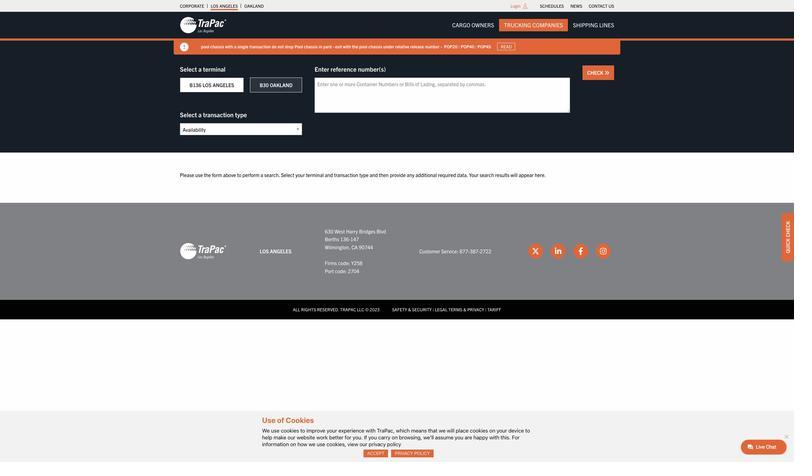 Task type: locate. For each thing, give the bounding box(es) containing it.
/ left pop40
[[459, 44, 460, 49]]

shipping lines
[[574, 21, 615, 29]]

1 horizontal spatial pool
[[360, 44, 368, 49]]

banner
[[0, 12, 795, 135]]

select down the b136
[[180, 111, 197, 119]]

a down the b136
[[199, 111, 202, 119]]

0 vertical spatial privacy
[[468, 307, 485, 313]]

select right search.
[[281, 172, 295, 178]]

1 and from the left
[[325, 172, 333, 178]]

we
[[439, 428, 446, 434], [309, 442, 316, 448]]

1 you from the left
[[369, 435, 377, 441]]

the inside banner
[[352, 44, 359, 49]]

the
[[352, 44, 359, 49], [204, 172, 211, 178]]

drop
[[285, 44, 294, 49]]

footer
[[0, 203, 795, 320]]

then
[[379, 172, 389, 178]]

0 horizontal spatial /
[[459, 44, 460, 49]]

0 vertical spatial the
[[352, 44, 359, 49]]

enter reference number(s)
[[315, 65, 386, 73]]

0 vertical spatial on
[[490, 428, 496, 434]]

0 horizontal spatial use
[[195, 172, 203, 178]]

code: up 2704
[[338, 260, 350, 266]]

a for select a terminal
[[199, 65, 202, 73]]

safety & security | legal terms & privacy | tariff
[[393, 307, 502, 313]]

check inside 'quick check' 'link'
[[786, 221, 792, 238]]

1 vertical spatial los angeles
[[260, 248, 292, 255]]

menu for trucking companies
[[413, 31, 569, 135]]

the left form
[[204, 172, 211, 178]]

0 horizontal spatial pool
[[201, 44, 209, 49]]

1 horizontal spatial cookies
[[470, 428, 489, 434]]

menu containing real-time gate cameras
[[496, 50, 562, 110]]

b136 los angeles
[[190, 82, 235, 88]]

1 | from the left
[[433, 307, 434, 313]]

menu bar containing cargo owners
[[413, 19, 620, 135]]

0 vertical spatial transaction
[[250, 44, 271, 49]]

above
[[223, 172, 236, 178]]

menu
[[413, 31, 569, 135], [420, 50, 486, 117], [496, 50, 562, 110]]

1 vertical spatial menu bar
[[413, 19, 620, 135]]

387-
[[470, 248, 481, 255]]

1 horizontal spatial to
[[301, 428, 305, 434]]

0 horizontal spatial on
[[291, 442, 297, 448]]

0 horizontal spatial we
[[309, 442, 316, 448]]

no image
[[784, 434, 790, 440]]

privacy policy link
[[392, 450, 434, 458]]

provide
[[390, 172, 406, 178]]

select for select a terminal
[[180, 65, 197, 73]]

1 horizontal spatial we
[[439, 428, 446, 434]]

cookies up make
[[281, 428, 299, 434]]

0 horizontal spatial terminal
[[203, 65, 226, 73]]

use up make
[[271, 428, 280, 434]]

menu bar
[[537, 2, 618, 10], [413, 19, 620, 135]]

us inside trucking companies menu item
[[523, 112, 530, 119]]

shipping
[[574, 21, 599, 29]]

your up better
[[327, 428, 337, 434]]

2 you from the left
[[455, 435, 464, 441]]

use right "please"
[[195, 172, 203, 178]]

better
[[330, 435, 344, 441]]

relative
[[396, 44, 410, 49]]

to right "above"
[[237, 172, 242, 178]]

type
[[235, 111, 247, 119], [360, 172, 369, 178]]

code: right "port"
[[335, 268, 347, 274]]

trapac
[[341, 307, 356, 313]]

this.
[[501, 435, 511, 441]]

2 and from the left
[[370, 172, 378, 178]]

0 vertical spatial contact
[[589, 3, 608, 9]]

0 vertical spatial los angeles image
[[180, 16, 227, 34]]

owners
[[472, 21, 495, 29]]

number
[[425, 44, 440, 49]]

a up the b136
[[199, 65, 202, 73]]

1 vertical spatial solid image
[[605, 70, 610, 75]]

contact us link
[[589, 2, 615, 10], [496, 110, 562, 121]]

1 horizontal spatial our
[[360, 442, 368, 448]]

a inside make a payment trouble transactions block delivery
[[436, 74, 438, 79]]

1 horizontal spatial type
[[360, 172, 369, 178]]

1 vertical spatial select
[[180, 111, 197, 119]]

oakland right b30 at the left of page
[[270, 82, 293, 88]]

terminal
[[203, 65, 226, 73], [306, 172, 324, 178]]

use of cookies we use cookies to improve your experience with trapac, which means that we will place cookies on your device to help make our website work better for you. if you carry on browsing, we'll assume you are happy with this. for information on how we use cookies, view our privacy policy
[[262, 417, 531, 448]]

3 chassis from the left
[[369, 44, 383, 49]]

news link
[[571, 2, 583, 10]]

with left single
[[225, 44, 233, 49]]

0 vertical spatial type
[[235, 111, 247, 119]]

2 horizontal spatial use
[[317, 442, 326, 448]]

menu for information
[[496, 50, 562, 110]]

2 & from the left
[[464, 307, 467, 313]]

oakland right los angeles link
[[245, 3, 264, 9]]

menu containing services
[[413, 31, 569, 135]]

1 vertical spatial us
[[523, 112, 530, 119]]

| left "tariff"
[[486, 307, 487, 313]]

chassis
[[210, 44, 224, 49], [304, 44, 318, 49], [369, 44, 383, 49]]

empty yard summary link
[[420, 110, 486, 117]]

2 horizontal spatial on
[[490, 428, 496, 434]]

login link
[[511, 3, 521, 9]]

1 vertical spatial los angeles image
[[180, 243, 227, 260]]

our
[[288, 435, 296, 441], [360, 442, 368, 448]]

on up policy
[[392, 435, 398, 441]]

will
[[511, 172, 518, 178], [447, 428, 455, 434]]

1 horizontal spatial |
[[486, 307, 487, 313]]

check inside check button
[[588, 70, 605, 76]]

chassis left in
[[304, 44, 318, 49]]

menu bar inside banner
[[413, 19, 620, 135]]

select up the b136
[[180, 65, 197, 73]]

vessel schedule
[[501, 74, 531, 79]]

1 horizontal spatial chassis
[[304, 44, 318, 49]]

cookies
[[286, 417, 314, 425]]

chassis left single
[[210, 44, 224, 49]]

0 horizontal spatial and
[[325, 172, 333, 178]]

| left legal
[[433, 307, 434, 313]]

menu containing set an appointment
[[420, 50, 486, 117]]

you down place
[[455, 435, 464, 441]]

gate
[[521, 51, 529, 57]]

privacy down policy
[[395, 451, 414, 457]]

real-
[[501, 51, 510, 57]]

a right make
[[436, 74, 438, 79]]

empty yard summary
[[425, 110, 465, 116]]

1 horizontal spatial the
[[352, 44, 359, 49]]

solid image
[[180, 43, 189, 52], [605, 70, 610, 75]]

90744
[[359, 244, 374, 251]]

1 vertical spatial our
[[360, 442, 368, 448]]

privacy
[[369, 442, 386, 448]]

/ left pop45 at right top
[[476, 44, 477, 49]]

for
[[345, 435, 352, 441]]

0 vertical spatial solid image
[[180, 43, 189, 52]]

read link
[[498, 43, 516, 50]]

0 horizontal spatial check
[[588, 70, 605, 76]]

0 horizontal spatial solid image
[[180, 43, 189, 52]]

the right exit
[[352, 44, 359, 49]]

1 horizontal spatial solid image
[[605, 70, 610, 75]]

use down work
[[317, 442, 326, 448]]

rights
[[301, 307, 316, 313]]

an
[[432, 51, 436, 57]]

1 vertical spatial contact us link
[[496, 110, 562, 121]]

& right terms
[[464, 307, 467, 313]]

1 horizontal spatial and
[[370, 172, 378, 178]]

results
[[496, 172, 510, 178]]

appear
[[519, 172, 534, 178]]

form
[[212, 172, 222, 178]]

happy
[[474, 435, 489, 441]]

with left this.
[[490, 435, 500, 441]]

1 vertical spatial check
[[786, 221, 792, 238]]

transactions
[[440, 81, 464, 87]]

yard
[[438, 110, 446, 116]]

a for select a transaction type
[[199, 111, 202, 119]]

port
[[325, 268, 334, 274]]

a left search.
[[261, 172, 263, 178]]

2 pool from the left
[[360, 44, 368, 49]]

pool up select a terminal
[[201, 44, 209, 49]]

pool up number(s)
[[360, 44, 368, 49]]

los angeles image
[[180, 16, 227, 34], [180, 243, 227, 260]]

1 vertical spatial angeles
[[213, 82, 235, 88]]

1 horizontal spatial you
[[455, 435, 464, 441]]

for
[[513, 435, 520, 441]]

services link
[[420, 39, 486, 50]]

1 horizontal spatial /
[[476, 44, 477, 49]]

1 vertical spatial on
[[392, 435, 398, 441]]

1 horizontal spatial contact us
[[589, 3, 615, 9]]

services menu item
[[420, 39, 486, 117]]

0 horizontal spatial you
[[369, 435, 377, 441]]

0 vertical spatial terminal
[[203, 65, 226, 73]]

1 horizontal spatial contact us link
[[589, 2, 615, 10]]

we up assume on the right bottom of the page
[[439, 428, 446, 434]]

1 vertical spatial contact us
[[501, 112, 530, 119]]

& right "safety"
[[409, 307, 412, 313]]

1 horizontal spatial use
[[271, 428, 280, 434]]

pop20
[[445, 44, 458, 49]]

on left how
[[291, 442, 297, 448]]

1 / from the left
[[459, 44, 460, 49]]

we'll
[[424, 435, 434, 441]]

contact us inside trucking companies menu item
[[501, 112, 530, 119]]

0 vertical spatial contact us
[[589, 3, 615, 9]]

to up website
[[301, 428, 305, 434]]

2 horizontal spatial transaction
[[334, 172, 359, 178]]

delivery
[[436, 88, 451, 94]]

0 horizontal spatial will
[[447, 428, 455, 434]]

1 horizontal spatial privacy
[[468, 307, 485, 313]]

0 horizontal spatial cookies
[[281, 428, 299, 434]]

0 horizontal spatial chassis
[[210, 44, 224, 49]]

time
[[510, 51, 520, 57]]

to right device
[[526, 428, 531, 434]]

us
[[609, 3, 615, 9], [523, 112, 530, 119]]

experience
[[339, 428, 365, 434]]

you right the if
[[369, 435, 377, 441]]

1 & from the left
[[409, 307, 412, 313]]

here.
[[535, 172, 546, 178]]

our right make
[[288, 435, 296, 441]]

view
[[348, 442, 359, 448]]

0 horizontal spatial the
[[204, 172, 211, 178]]

of
[[277, 417, 285, 425]]

set an appointment link
[[420, 50, 486, 58]]

will right results
[[511, 172, 518, 178]]

your right search.
[[296, 172, 305, 178]]

2 vertical spatial transaction
[[334, 172, 359, 178]]

0 vertical spatial menu bar
[[537, 2, 618, 10]]

chassis left under
[[369, 44, 383, 49]]

firms code:  y258 port code:  2704
[[325, 260, 363, 274]]

policy
[[388, 442, 402, 448]]

0 horizontal spatial &
[[409, 307, 412, 313]]

our down the if
[[360, 442, 368, 448]]

a for make a payment trouble transactions block delivery
[[436, 74, 438, 79]]

1 horizontal spatial check
[[786, 221, 792, 238]]

- up set an appointment
[[441, 44, 443, 49]]

1 horizontal spatial los angeles
[[260, 248, 292, 255]]

0 horizontal spatial los angeles
[[211, 3, 238, 9]]

privacy left "tariff"
[[468, 307, 485, 313]]

1 vertical spatial will
[[447, 428, 455, 434]]

menu bar containing schedules
[[537, 2, 618, 10]]

0 vertical spatial select
[[180, 65, 197, 73]]

will inside use of cookies we use cookies to improve your experience with trapac, which means that we will place cookies on your device to help make our website work better for you. if you carry on browsing, we'll assume you are happy with this. for information on how we use cookies, view our privacy policy
[[447, 428, 455, 434]]

1 horizontal spatial oakland
[[270, 82, 293, 88]]

make
[[425, 74, 435, 79]]

trucking companies
[[505, 21, 564, 29]]

read
[[501, 44, 512, 49]]

cookies up happy
[[470, 428, 489, 434]]

2 / from the left
[[476, 44, 477, 49]]

select a terminal
[[180, 65, 226, 73]]

los angeles
[[211, 3, 238, 9], [260, 248, 292, 255]]

2 | from the left
[[486, 307, 487, 313]]

0 vertical spatial use
[[195, 172, 203, 178]]

0 horizontal spatial transaction
[[203, 111, 234, 119]]

data.
[[458, 172, 468, 178]]

2 vertical spatial on
[[291, 442, 297, 448]]

0 horizontal spatial contact
[[501, 112, 522, 119]]

trouble transactions link
[[420, 80, 486, 87]]

630 west harry bridges blvd berths 136-147 wilmington, ca 90744
[[325, 228, 386, 251]]

west
[[335, 228, 345, 235]]

0 horizontal spatial -
[[333, 44, 334, 49]]

we
[[262, 428, 270, 434]]

your up this.
[[497, 428, 508, 434]]

- left exit
[[333, 44, 334, 49]]

ca
[[352, 244, 358, 251]]

0 vertical spatial check
[[588, 70, 605, 76]]

1 horizontal spatial will
[[511, 172, 518, 178]]

will up assume on the right bottom of the page
[[447, 428, 455, 434]]

quick check link
[[783, 214, 795, 261]]

information
[[501, 41, 533, 48]]

0 horizontal spatial oakland
[[245, 3, 264, 9]]

1 horizontal spatial terminal
[[306, 172, 324, 178]]

how
[[298, 442, 308, 448]]

contact for the top contact us link
[[589, 3, 608, 9]]

we down website
[[309, 442, 316, 448]]

0 horizontal spatial our
[[288, 435, 296, 441]]

corporate link
[[180, 2, 204, 10]]

los
[[211, 3, 219, 9], [203, 82, 212, 88], [260, 248, 269, 255]]

2 chassis from the left
[[304, 44, 318, 49]]

trucking companies link
[[500, 19, 569, 31]]

0 horizontal spatial privacy
[[395, 451, 414, 457]]

0 vertical spatial contact us link
[[589, 2, 615, 10]]

2 horizontal spatial chassis
[[369, 44, 383, 49]]

0 vertical spatial will
[[511, 172, 518, 178]]

login
[[511, 3, 521, 9]]

on left device
[[490, 428, 496, 434]]

contact inside trucking companies menu item
[[501, 112, 522, 119]]

schedule
[[513, 74, 531, 79]]

legal
[[435, 307, 448, 313]]

0 vertical spatial angeles
[[220, 3, 238, 9]]

1 los angeles image from the top
[[180, 16, 227, 34]]

us for the leftmost contact us link
[[523, 112, 530, 119]]



Task type: describe. For each thing, give the bounding box(es) containing it.
1 cookies from the left
[[281, 428, 299, 434]]

1 vertical spatial los
[[203, 82, 212, 88]]

information
[[262, 442, 289, 448]]

2722
[[481, 248, 492, 255]]

service:
[[442, 248, 459, 255]]

0 vertical spatial our
[[288, 435, 296, 441]]

1 pool from the left
[[201, 44, 209, 49]]

1 vertical spatial type
[[360, 172, 369, 178]]

information menu item
[[496, 39, 562, 110]]

cameras
[[530, 51, 547, 57]]

banner containing cargo owners
[[0, 12, 795, 135]]

1 vertical spatial oakland
[[270, 82, 293, 88]]

1 vertical spatial we
[[309, 442, 316, 448]]

real-time gate cameras
[[501, 51, 547, 57]]

single
[[238, 44, 249, 49]]

safety
[[393, 307, 408, 313]]

2 vertical spatial use
[[317, 442, 326, 448]]

required
[[438, 172, 457, 178]]

that
[[429, 428, 438, 434]]

2704
[[348, 268, 360, 274]]

customer service: 877-387-2722
[[420, 248, 492, 255]]

place
[[456, 428, 469, 434]]

website
[[297, 435, 315, 441]]

please
[[180, 172, 194, 178]]

llc
[[357, 307, 365, 313]]

you.
[[353, 435, 363, 441]]

b30 oakland
[[260, 82, 293, 88]]

0 horizontal spatial your
[[296, 172, 305, 178]]

2 vertical spatial angeles
[[270, 248, 292, 255]]

1 horizontal spatial on
[[392, 435, 398, 441]]

2 horizontal spatial your
[[497, 428, 508, 434]]

cookies,
[[327, 442, 347, 448]]

cargo owners
[[453, 21, 495, 29]]

accept
[[368, 451, 385, 457]]

136-
[[341, 236, 351, 243]]

help
[[262, 435, 273, 441]]

berths
[[325, 236, 339, 243]]

2 cookies from the left
[[470, 428, 489, 434]]

0 vertical spatial los angeles
[[211, 3, 238, 9]]

0 vertical spatial code:
[[338, 260, 350, 266]]

cargo owners link
[[448, 19, 500, 31]]

harry
[[346, 228, 358, 235]]

customer
[[420, 248, 441, 255]]

browsing,
[[400, 435, 422, 441]]

menu for services
[[420, 50, 486, 117]]

tariff link
[[488, 307, 502, 313]]

information link
[[496, 39, 562, 50]]

vessel schedule link
[[496, 73, 562, 80]]

1 vertical spatial terminal
[[306, 172, 324, 178]]

trucking companies menu item
[[413, 19, 569, 135]]

with right exit
[[343, 44, 351, 49]]

trucking
[[505, 21, 532, 29]]

1 - from the left
[[333, 44, 334, 49]]

under
[[384, 44, 395, 49]]

0 horizontal spatial to
[[237, 172, 242, 178]]

payment
[[439, 74, 456, 79]]

shipping lines link
[[569, 19, 620, 31]]

do
[[272, 44, 277, 49]]

all rights reserved. trapac llc © 2023
[[293, 307, 380, 313]]

release
[[411, 44, 424, 49]]

search
[[480, 172, 495, 178]]

not
[[278, 44, 284, 49]]

oakland link
[[245, 2, 264, 10]]

security
[[413, 307, 432, 313]]

reserved.
[[317, 307, 340, 313]]

any
[[407, 172, 415, 178]]

2 vertical spatial select
[[281, 172, 295, 178]]

means
[[412, 428, 427, 434]]

search.
[[265, 172, 280, 178]]

lines
[[600, 21, 615, 29]]

877-
[[460, 248, 470, 255]]

a left single
[[234, 44, 237, 49]]

0 vertical spatial we
[[439, 428, 446, 434]]

solid image inside check button
[[605, 70, 610, 75]]

are
[[465, 435, 473, 441]]

2 - from the left
[[441, 44, 443, 49]]

1 vertical spatial use
[[271, 428, 280, 434]]

contact for the leftmost contact us link
[[501, 112, 522, 119]]

your
[[470, 172, 479, 178]]

1 horizontal spatial transaction
[[250, 44, 271, 49]]

0 vertical spatial oakland
[[245, 3, 264, 9]]

legal terms & privacy link
[[435, 307, 485, 313]]

device
[[509, 428, 525, 434]]

0 horizontal spatial contact us link
[[496, 110, 562, 121]]

y258
[[351, 260, 363, 266]]

1 vertical spatial transaction
[[203, 111, 234, 119]]

pool chassis with a single transaction  do not drop pool chassis in yard -  exit with the pool chassis under relative release number -  pop20 / pop40 / pop45
[[201, 44, 492, 49]]

real-time gate cameras link
[[496, 50, 562, 58]]

make a payment trouble transactions block delivery
[[425, 74, 464, 94]]

b136
[[190, 82, 202, 88]]

2 los angeles image from the top
[[180, 243, 227, 260]]

pop45
[[478, 44, 492, 49]]

use
[[262, 417, 276, 425]]

improve
[[307, 428, 326, 434]]

los angeles image inside banner
[[180, 16, 227, 34]]

yard
[[324, 44, 332, 49]]

carry
[[379, 435, 391, 441]]

set
[[425, 51, 431, 57]]

trouble
[[425, 81, 439, 87]]

news
[[571, 3, 583, 9]]

reference
[[331, 65, 357, 73]]

1 vertical spatial code:
[[335, 268, 347, 274]]

exit
[[335, 44, 342, 49]]

0 vertical spatial los
[[211, 3, 219, 9]]

Enter reference number(s) text field
[[315, 78, 571, 113]]

additional
[[416, 172, 437, 178]]

appointment
[[437, 51, 462, 57]]

b30
[[260, 82, 269, 88]]

pool
[[295, 44, 303, 49]]

quick
[[786, 239, 792, 254]]

footer containing 630 west harry bridges blvd
[[0, 203, 795, 320]]

1 chassis from the left
[[210, 44, 224, 49]]

1 vertical spatial privacy
[[395, 451, 414, 457]]

us for the top contact us link
[[609, 3, 615, 9]]

accept link
[[364, 450, 389, 458]]

1 vertical spatial the
[[204, 172, 211, 178]]

2 vertical spatial los
[[260, 248, 269, 255]]

pop40
[[461, 44, 475, 49]]

block
[[425, 88, 435, 94]]

all
[[293, 307, 300, 313]]

0 horizontal spatial type
[[235, 111, 247, 119]]

2 horizontal spatial to
[[526, 428, 531, 434]]

light image
[[524, 4, 528, 9]]

safety & security link
[[393, 307, 432, 313]]

select for select a transaction type
[[180, 111, 197, 119]]

147
[[351, 236, 359, 243]]

1 horizontal spatial your
[[327, 428, 337, 434]]

schedules link
[[541, 2, 565, 10]]

set an appointment
[[425, 51, 462, 57]]

los angeles link
[[211, 2, 238, 10]]

with up the if
[[366, 428, 376, 434]]

enter
[[315, 65, 330, 73]]



Task type: vqa. For each thing, say whether or not it's contained in the screenshot.
right the terminal
yes



